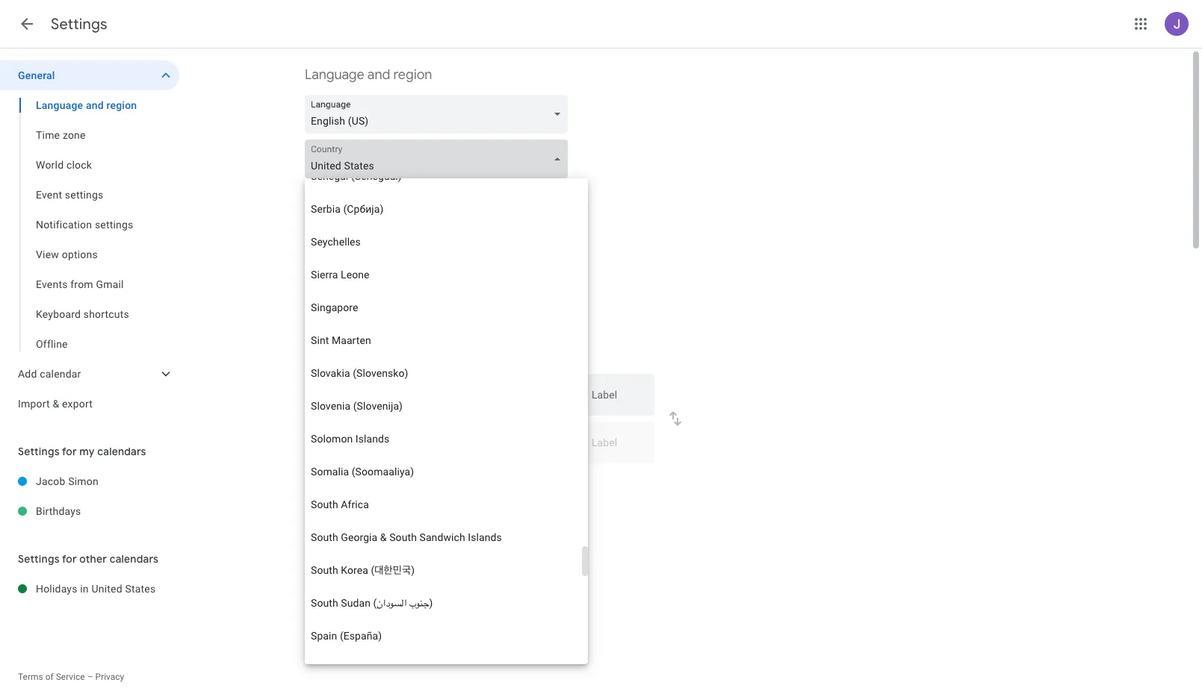 Task type: vqa. For each thing, say whether or not it's contained in the screenshot.
rightmost Time zone
yes



Task type: describe. For each thing, give the bounding box(es) containing it.
primary
[[411, 476, 446, 488]]

2 horizontal spatial clock
[[384, 606, 409, 618]]

spain (españa) option
[[305, 620, 582, 653]]

singapore option
[[305, 291, 582, 324]]

options
[[62, 249, 98, 261]]

2 to from the left
[[497, 476, 506, 488]]

settings heading
[[51, 15, 107, 34]]

1 horizontal spatial my
[[394, 476, 408, 488]]

settings for my calendars
[[18, 445, 146, 459]]

ask to update my primary time zone to current location
[[327, 476, 582, 488]]

serbia (србија) option
[[305, 193, 582, 226]]

calendars for settings for my calendars
[[97, 445, 146, 459]]

add
[[18, 368, 37, 380]]

import
[[18, 398, 50, 410]]

settings for settings for other calendars
[[18, 553, 60, 566]]

add calendar
[[18, 368, 81, 380]]

calendar
[[427, 507, 463, 517]]

learn
[[305, 507, 327, 517]]

about
[[352, 507, 375, 517]]

settings for settings
[[51, 15, 107, 34]]

google
[[396, 507, 425, 517]]

service
[[56, 672, 85, 683]]

seychelles option
[[305, 226, 582, 259]]

Label for primary time zone. text field
[[592, 390, 643, 411]]

update
[[359, 476, 391, 488]]

Label for secondary time zone. text field
[[592, 438, 643, 459]]

show world clock
[[327, 606, 409, 618]]

learn more about how google calendar works across
[[305, 507, 520, 517]]

birthdays link
[[36, 497, 179, 527]]

world clock inside group
[[36, 159, 92, 171]]

in
[[80, 584, 89, 595]]

keyboard shortcuts
[[36, 309, 129, 321]]

0 horizontal spatial my
[[79, 445, 95, 459]]

birthdays tree item
[[0, 497, 179, 527]]

region inside group
[[106, 99, 137, 111]]

sri lanka (ශ්‍රී ලංකාව) option
[[305, 653, 582, 686]]

1 horizontal spatial world clock
[[305, 575, 376, 592]]

holidays
[[36, 584, 77, 595]]

view options
[[36, 249, 98, 261]]

offline
[[36, 338, 68, 350]]

works
[[465, 507, 489, 517]]

world inside group
[[36, 159, 64, 171]]

of
[[45, 672, 54, 683]]

holidays in united states
[[36, 584, 156, 595]]

shortcuts
[[84, 309, 129, 321]]

senegal (senegaal) option
[[305, 160, 582, 193]]

privacy
[[95, 672, 124, 683]]

1 horizontal spatial zone
[[337, 319, 367, 336]]

how
[[377, 507, 394, 517]]

0 vertical spatial and
[[367, 66, 390, 84]]

2 vertical spatial zone
[[472, 476, 494, 488]]

solomon islands option
[[305, 423, 582, 456]]

1 horizontal spatial clock
[[344, 575, 376, 592]]

south korea (대한민국) option
[[305, 554, 582, 587]]

general
[[18, 69, 55, 81]]

events from gmail
[[36, 279, 124, 291]]

calendars for settings for other calendars
[[110, 553, 158, 566]]

calendar
[[40, 368, 81, 380]]

current
[[509, 476, 542, 488]]

simon
[[68, 476, 99, 488]]



Task type: locate. For each thing, give the bounding box(es) containing it.
time inside group
[[36, 129, 60, 141]]

1 for from the top
[[62, 445, 77, 459]]

and
[[367, 66, 390, 84], [86, 99, 104, 111]]

tree
[[0, 61, 179, 419]]

world clock
[[36, 159, 92, 171], [305, 575, 376, 592]]

across
[[491, 507, 518, 517]]

settings
[[51, 15, 107, 34], [18, 445, 60, 459], [18, 553, 60, 566]]

group containing language and region
[[0, 90, 179, 359]]

language and region inside group
[[36, 99, 137, 111]]

ask
[[327, 476, 345, 488]]

0 vertical spatial time zone
[[36, 129, 86, 141]]

2 vertical spatial clock
[[384, 606, 409, 618]]

clock up "show world clock"
[[344, 575, 376, 592]]

other
[[79, 553, 107, 566]]

1 horizontal spatial to
[[497, 476, 506, 488]]

language inside group
[[36, 99, 83, 111]]

region
[[393, 66, 432, 84], [106, 99, 137, 111]]

privacy link
[[95, 672, 124, 683]]

language
[[305, 66, 364, 84], [36, 99, 83, 111]]

south sudan (‫جنوب السودان‬‎) option
[[305, 587, 582, 620]]

group
[[0, 90, 179, 359]]

2 vertical spatial settings
[[18, 553, 60, 566]]

holidays in united states tree item
[[0, 575, 179, 604]]

1 horizontal spatial language
[[305, 66, 364, 84]]

settings for notification settings
[[95, 219, 133, 231]]

time
[[36, 129, 60, 141], [305, 319, 334, 336]]

birthdays
[[36, 506, 81, 518]]

0 horizontal spatial clock
[[66, 159, 92, 171]]

south georgia & south sandwich islands option
[[305, 522, 582, 554]]

import & export
[[18, 398, 93, 410]]

zone inside group
[[63, 129, 86, 141]]

settings up options
[[95, 219, 133, 231]]

for for my
[[62, 445, 77, 459]]

0 vertical spatial world clock
[[36, 159, 92, 171]]

and inside group
[[86, 99, 104, 111]]

1 horizontal spatial and
[[367, 66, 390, 84]]

1 vertical spatial settings
[[18, 445, 60, 459]]

general tree item
[[0, 61, 179, 90]]

south africa option
[[305, 489, 582, 522]]

1 vertical spatial world
[[305, 575, 341, 592]]

language and region
[[305, 66, 432, 84], [36, 99, 137, 111]]

terms of service link
[[18, 672, 85, 683]]

2 for from the top
[[62, 553, 77, 566]]

0 horizontal spatial world clock
[[36, 159, 92, 171]]

time zone
[[36, 129, 86, 141], [305, 319, 367, 336]]

1 horizontal spatial region
[[393, 66, 432, 84]]

location
[[544, 476, 582, 488]]

keyboard
[[36, 309, 81, 321]]

terms of service – privacy
[[18, 672, 124, 683]]

events
[[36, 279, 68, 291]]

1 vertical spatial clock
[[344, 575, 376, 592]]

1 vertical spatial for
[[62, 553, 77, 566]]

jacob
[[36, 476, 65, 488]]

sierra leone option
[[305, 259, 582, 291]]

1 horizontal spatial world
[[305, 575, 341, 592]]

world clock up event settings
[[36, 159, 92, 171]]

1 vertical spatial region
[[106, 99, 137, 111]]

holidays in united states link
[[36, 575, 179, 604]]

1 vertical spatial world clock
[[305, 575, 376, 592]]

settings right go back icon
[[51, 15, 107, 34]]

to right ask
[[347, 476, 357, 488]]

0 horizontal spatial and
[[86, 99, 104, 111]]

go back image
[[18, 15, 36, 33]]

notification
[[36, 219, 92, 231]]

1 vertical spatial zone
[[337, 319, 367, 336]]

calendars up states
[[110, 553, 158, 566]]

1 to from the left
[[347, 476, 357, 488]]

1 vertical spatial language
[[36, 99, 83, 111]]

sint maarten option
[[305, 324, 582, 357]]

clock right world
[[384, 606, 409, 618]]

1 vertical spatial calendars
[[110, 553, 158, 566]]

tree containing general
[[0, 61, 179, 419]]

export
[[62, 398, 93, 410]]

my
[[79, 445, 95, 459], [394, 476, 408, 488]]

0 vertical spatial clock
[[66, 159, 92, 171]]

states
[[125, 584, 156, 595]]

0 horizontal spatial time zone
[[36, 129, 86, 141]]

–
[[87, 672, 93, 683]]

to
[[347, 476, 357, 488], [497, 476, 506, 488]]

settings for other calendars
[[18, 553, 158, 566]]

for
[[62, 445, 77, 459], [62, 553, 77, 566]]

0 vertical spatial zone
[[63, 129, 86, 141]]

show
[[327, 606, 353, 618]]

world clock up show
[[305, 575, 376, 592]]

gmail
[[96, 279, 124, 291]]

settings up jacob
[[18, 445, 60, 459]]

0 horizontal spatial time
[[36, 129, 60, 141]]

more
[[329, 507, 350, 517]]

settings
[[65, 189, 103, 201], [95, 219, 133, 231]]

settings up notification settings at top left
[[65, 189, 103, 201]]

jacob simon
[[36, 476, 99, 488]]

1 vertical spatial my
[[394, 476, 408, 488]]

0 horizontal spatial language
[[36, 99, 83, 111]]

jacob simon tree item
[[0, 467, 179, 497]]

settings for settings for my calendars
[[18, 445, 60, 459]]

0 vertical spatial calendars
[[97, 445, 146, 459]]

my right update
[[394, 476, 408, 488]]

1 vertical spatial time zone
[[305, 319, 367, 336]]

zone
[[63, 129, 86, 141], [337, 319, 367, 336], [472, 476, 494, 488]]

for left other at left
[[62, 553, 77, 566]]

0 vertical spatial settings
[[65, 189, 103, 201]]

1 horizontal spatial time zone
[[305, 319, 367, 336]]

united
[[91, 584, 122, 595]]

world up show
[[305, 575, 341, 592]]

terms
[[18, 672, 43, 683]]

from
[[70, 279, 93, 291]]

world
[[356, 606, 381, 618]]

slovenia (slovenija) option
[[305, 390, 582, 423]]

0 vertical spatial language
[[305, 66, 364, 84]]

clock up event settings
[[66, 159, 92, 171]]

1 horizontal spatial language and region
[[305, 66, 432, 84]]

1 vertical spatial language and region
[[36, 99, 137, 111]]

2 horizontal spatial zone
[[472, 476, 494, 488]]

event
[[36, 189, 62, 201]]

notification settings
[[36, 219, 133, 231]]

settings up holidays
[[18, 553, 60, 566]]

0 vertical spatial time
[[36, 129, 60, 141]]

0 vertical spatial for
[[62, 445, 77, 459]]

1 vertical spatial settings
[[95, 219, 133, 231]]

world up event
[[36, 159, 64, 171]]

0 vertical spatial settings
[[51, 15, 107, 34]]

clock inside tree
[[66, 159, 92, 171]]

settings for my calendars tree
[[0, 467, 179, 527]]

event settings
[[36, 189, 103, 201]]

view
[[36, 249, 59, 261]]

somalia (soomaaliya) option
[[305, 456, 582, 489]]

0 horizontal spatial to
[[347, 476, 357, 488]]

1 horizontal spatial time
[[305, 319, 334, 336]]

0 vertical spatial world
[[36, 159, 64, 171]]

world
[[36, 159, 64, 171], [305, 575, 341, 592]]

0 horizontal spatial zone
[[63, 129, 86, 141]]

time zone inside group
[[36, 129, 86, 141]]

1 vertical spatial time
[[305, 319, 334, 336]]

0 vertical spatial language and region
[[305, 66, 432, 84]]

1 vertical spatial and
[[86, 99, 104, 111]]

time
[[449, 476, 469, 488]]

slovakia (slovensko) option
[[305, 357, 582, 390]]

for up jacob simon
[[62, 445, 77, 459]]

0 horizontal spatial world
[[36, 159, 64, 171]]

None field
[[305, 95, 574, 134], [305, 140, 574, 179], [305, 95, 574, 134], [305, 140, 574, 179]]

clock
[[66, 159, 92, 171], [344, 575, 376, 592], [384, 606, 409, 618]]

0 horizontal spatial language and region
[[36, 99, 137, 111]]

0 horizontal spatial region
[[106, 99, 137, 111]]

&
[[53, 398, 59, 410]]

my up jacob simon tree item
[[79, 445, 95, 459]]

to left current
[[497, 476, 506, 488]]

0 vertical spatial my
[[79, 445, 95, 459]]

settings for event settings
[[65, 189, 103, 201]]

for for other
[[62, 553, 77, 566]]

0 vertical spatial region
[[393, 66, 432, 84]]

calendars
[[97, 445, 146, 459], [110, 553, 158, 566]]

calendars up jacob simon tree item
[[97, 445, 146, 459]]



